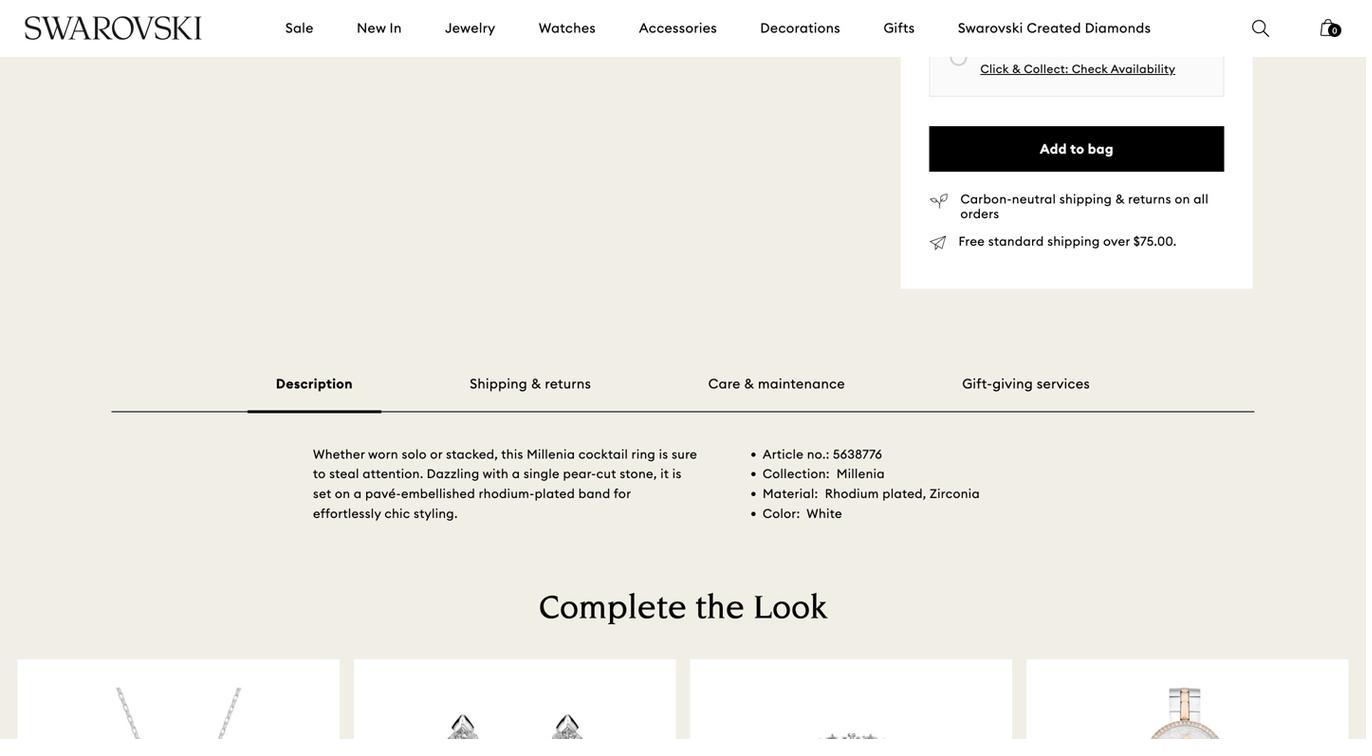Task type: locate. For each thing, give the bounding box(es) containing it.
1 horizontal spatial millenia
[[837, 466, 885, 482]]

0 horizontal spatial returns
[[545, 375, 591, 392]]

shipping
[[1060, 191, 1112, 207], [1047, 233, 1100, 249]]

returns right shipping
[[545, 375, 591, 392]]

swarovski created diamonds
[[958, 19, 1151, 37]]

1 horizontal spatial on
[[1175, 191, 1190, 207]]

shipping inside "carbon-neutral shipping & returns on all orders"
[[1060, 191, 1112, 207]]

services
[[1037, 375, 1090, 392]]

gift-giving services
[[962, 375, 1090, 392]]

to inside button
[[1070, 140, 1085, 157]]

sustainable image
[[929, 194, 948, 209]]

shipping for &
[[1060, 191, 1112, 207]]

0 vertical spatial to
[[1070, 140, 1085, 157]]

maintenance
[[758, 375, 845, 392]]

1 vertical spatial shipping
[[1047, 233, 1100, 249]]

1 vertical spatial is
[[672, 466, 682, 482]]

on inside "carbon-neutral shipping & returns on all orders"
[[1175, 191, 1190, 207]]

article no.: 5638776 collection:        millenia material:        rhodium plated, zirconia color:        white
[[763, 446, 980, 521]]

1 vertical spatial a
[[354, 486, 362, 501]]

whether worn solo or stacked, this millenia cocktail ring is sure to steal attention. dazzling with a single pear-cut stone, it is set on a pavé-embellished rhodium-plated band for effortlessly chic styling.
[[313, 446, 697, 521]]

is up it
[[659, 446, 668, 462]]

click & collect: check availability button
[[981, 62, 1176, 76]]

look
[[753, 593, 827, 627]]

0 link
[[1321, 17, 1342, 49]]

0 vertical spatial is
[[659, 446, 668, 462]]

free
[[959, 233, 985, 249]]

& inside "carbon-neutral shipping & returns on all orders"
[[1115, 191, 1125, 207]]

sale
[[285, 19, 314, 37]]

watches
[[539, 19, 596, 37]]

& for click & collect: check availability
[[1012, 62, 1021, 76]]

is
[[659, 446, 668, 462], [672, 466, 682, 482]]

orders
[[961, 206, 1000, 222]]

a up effortlessly
[[354, 486, 362, 501]]

for
[[614, 486, 631, 501]]

millenia up the single
[[527, 446, 575, 462]]

worn
[[368, 446, 398, 462]]

0
[[1332, 26, 1337, 36]]

returns up $75.00.
[[1128, 191, 1172, 207]]

on left all
[[1175, 191, 1190, 207]]

styling.
[[414, 506, 458, 521]]

millenia inside article no.: 5638776 collection:        millenia material:        rhodium plated, zirconia color:        white
[[837, 466, 885, 482]]

sale link
[[285, 19, 314, 38]]

0 vertical spatial returns
[[1128, 191, 1172, 207]]

to up set in the bottom left of the page
[[313, 466, 326, 482]]

new in link
[[357, 19, 402, 38]]

0 horizontal spatial is
[[659, 446, 668, 462]]

neutral
[[1012, 191, 1056, 207]]

& up "over"
[[1115, 191, 1125, 207]]

1 vertical spatial millenia
[[837, 466, 885, 482]]

to left bag
[[1070, 140, 1085, 157]]

0 vertical spatial millenia
[[527, 446, 575, 462]]

tab list
[[111, 374, 1255, 413]]

new in
[[357, 19, 402, 37]]

swarovski
[[958, 19, 1023, 37]]

returns
[[1128, 191, 1172, 207], [545, 375, 591, 392]]

a
[[512, 466, 520, 482], [354, 486, 362, 501]]

1 horizontal spatial to
[[1070, 140, 1085, 157]]

shipping
[[470, 375, 528, 392]]

giving
[[993, 375, 1033, 392]]

description tab panel
[[111, 412, 1255, 539]]

0 horizontal spatial millenia
[[527, 446, 575, 462]]

gift-
[[962, 375, 993, 392]]

gifts
[[884, 19, 915, 37]]

$75.00.
[[1134, 233, 1177, 249]]

bag
[[1088, 140, 1114, 157]]

& right care on the bottom of page
[[744, 375, 754, 392]]

& right click
[[1012, 62, 1021, 76]]

on
[[1175, 191, 1190, 207], [335, 486, 350, 501]]

on down steal
[[335, 486, 350, 501]]

millenia inside the whether worn solo or stacked, this millenia cocktail ring is sure to steal attention. dazzling with a single pear-cut stone, it is set on a pavé-embellished rhodium-plated band for effortlessly chic styling.
[[527, 446, 575, 462]]

to
[[1070, 140, 1085, 157], [313, 466, 326, 482]]

plated, zirconia
[[883, 486, 980, 501]]

&
[[1012, 62, 1021, 76], [1115, 191, 1125, 207], [531, 375, 541, 392], [744, 375, 754, 392]]

1 horizontal spatial is
[[672, 466, 682, 482]]

millenia up rhodium
[[837, 466, 885, 482]]

shipping & returns
[[470, 375, 591, 392]]

collect:
[[1024, 62, 1069, 76]]

a down 'this'
[[512, 466, 520, 482]]

or
[[430, 446, 443, 462]]

diamonds
[[1085, 19, 1151, 37]]

1 vertical spatial on
[[335, 486, 350, 501]]

cocktail
[[579, 446, 628, 462]]

returns inside "carbon-neutral shipping & returns on all orders"
[[1128, 191, 1172, 207]]

is right it
[[672, 466, 682, 482]]

1 horizontal spatial returns
[[1128, 191, 1172, 207]]

0 horizontal spatial a
[[354, 486, 362, 501]]

gifts link
[[884, 19, 915, 38]]

description
[[276, 375, 353, 392]]

shipping down "carbon-neutral shipping & returns on all orders"
[[1047, 233, 1100, 249]]

availability
[[1111, 62, 1176, 76]]

0 vertical spatial a
[[512, 466, 520, 482]]

0 horizontal spatial to
[[313, 466, 326, 482]]

chic
[[385, 506, 410, 521]]

None radio
[[950, 49, 967, 66]]

attention.
[[363, 466, 423, 482]]

set
[[313, 486, 332, 501]]

click & collect: check availability
[[981, 62, 1176, 76]]

accessories
[[639, 19, 717, 37]]

free standard shipping over $75.00.
[[959, 233, 1177, 249]]

0 horizontal spatial on
[[335, 486, 350, 501]]

standard
[[988, 233, 1044, 249]]

dazzling
[[427, 466, 480, 482]]

shipping for over
[[1047, 233, 1100, 249]]

0 vertical spatial shipping
[[1060, 191, 1112, 207]]

product slide element
[[15, 659, 1351, 739]]

millenia
[[527, 446, 575, 462], [837, 466, 885, 482]]

shipping up 'free standard shipping over $75.00.'
[[1060, 191, 1112, 207]]

decorations link
[[760, 19, 841, 38]]

0 vertical spatial on
[[1175, 191, 1190, 207]]

& right shipping
[[531, 375, 541, 392]]

no.: 5638776
[[807, 446, 882, 462]]

1 vertical spatial to
[[313, 466, 326, 482]]



Task type: vqa. For each thing, say whether or not it's contained in the screenshot.
menu bar
no



Task type: describe. For each thing, give the bounding box(es) containing it.
& for shipping & returns
[[531, 375, 541, 392]]

care
[[708, 375, 741, 392]]

& for care & maintenance
[[744, 375, 754, 392]]

jewelry
[[445, 19, 496, 37]]

the
[[695, 593, 745, 627]]

whether
[[313, 446, 365, 462]]

this
[[501, 446, 523, 462]]

single
[[524, 466, 560, 482]]

decorations
[[760, 19, 841, 37]]

pavé-
[[365, 486, 401, 501]]

in
[[390, 19, 402, 37]]

rhodium
[[825, 486, 879, 501]]

shipping image
[[929, 236, 946, 251]]

created
[[1027, 19, 1081, 37]]

band
[[578, 486, 611, 501]]

article
[[763, 446, 804, 462]]

sure
[[672, 446, 697, 462]]

white
[[807, 506, 842, 521]]

swarovski image
[[24, 16, 203, 40]]

plated
[[535, 486, 575, 501]]

carbon-
[[961, 191, 1012, 207]]

click
[[981, 62, 1009, 76]]

swarovski created diamonds link
[[958, 19, 1151, 38]]

it
[[661, 466, 669, 482]]

add to bag
[[1040, 140, 1114, 157]]

stone,
[[620, 466, 657, 482]]

cut
[[596, 466, 616, 482]]

over
[[1103, 233, 1130, 249]]

cart-mobile image image
[[1321, 19, 1336, 36]]

solo
[[402, 446, 427, 462]]

accessories link
[[639, 19, 717, 38]]

ring
[[632, 446, 656, 462]]

effortlessly
[[313, 506, 381, 521]]

jewelry link
[[445, 19, 496, 38]]

check
[[1072, 62, 1108, 76]]

carbon-neutral shipping & returns on all orders
[[961, 191, 1209, 222]]

care & maintenance link
[[708, 375, 845, 392]]

description link
[[248, 375, 381, 413]]

search image image
[[1252, 20, 1269, 37]]

on inside the whether worn solo or stacked, this millenia cocktail ring is sure to steal attention. dazzling with a single pear-cut stone, it is set on a pavé-embellished rhodium-plated band for effortlessly chic styling.
[[335, 486, 350, 501]]

1 vertical spatial returns
[[545, 375, 591, 392]]

to inside the whether worn solo or stacked, this millenia cocktail ring is sure to steal attention. dazzling with a single pear-cut stone, it is set on a pavé-embellished rhodium-plated band for effortlessly chic styling.
[[313, 466, 326, 482]]

add to bag button
[[929, 126, 1224, 172]]

embellished
[[401, 486, 475, 501]]

1 horizontal spatial a
[[512, 466, 520, 482]]

gift-giving services link
[[962, 375, 1090, 392]]

complete
[[539, 593, 687, 627]]

all
[[1194, 191, 1209, 207]]

add
[[1040, 140, 1067, 157]]

shipping & returns link
[[470, 375, 591, 392]]

complete the look
[[539, 593, 827, 627]]

new
[[357, 19, 386, 37]]

stacked,
[[446, 446, 498, 462]]

rhodium-
[[479, 486, 535, 501]]

watches link
[[539, 19, 596, 38]]

with
[[483, 466, 509, 482]]

tab list containing description
[[111, 374, 1255, 413]]

steal
[[329, 466, 359, 482]]

care & maintenance
[[708, 375, 845, 392]]

pear-
[[563, 466, 596, 482]]



